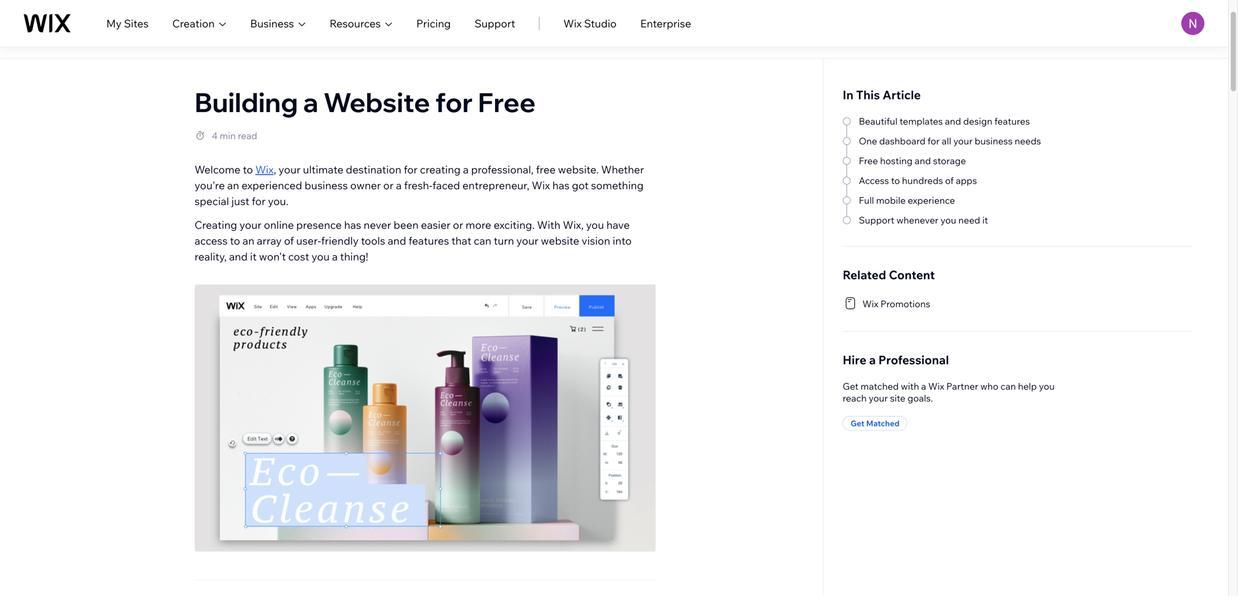 Task type: vqa. For each thing, say whether or not it's contained in the screenshot.
rightmost Payment
no



Task type: describe. For each thing, give the bounding box(es) containing it.
hire a professional
[[843, 352, 949, 367]]

who
[[981, 381, 999, 392]]

access
[[859, 175, 889, 186]]

in this article
[[843, 87, 921, 102]]

an inside , your ultimate destination for creating a professional, free website. whether you're an experienced business owner or a fresh-faced entrepreneur, wix has got something special just for you.
[[227, 179, 239, 192]]

matched
[[866, 418, 900, 428]]

building a website for free
[[195, 85, 536, 119]]

have
[[607, 218, 630, 231]]

presence
[[296, 218, 342, 231]]

exciting.
[[494, 218, 535, 231]]

beautiful
[[859, 115, 898, 127]]

pricing
[[417, 17, 451, 30]]

a right "building"
[[303, 85, 318, 119]]

into
[[613, 234, 632, 247]]

a inside get matched with a wix partner who can help you reach your site goals.
[[922, 381, 927, 392]]

,
[[274, 163, 276, 176]]

pricing link
[[417, 15, 451, 31]]

has inside creating your online presence has never been easier or more exciting. with wix, you have access to an array of user-friendly tools and features that can turn your website vision into reality, and it won't cost you a thing!
[[344, 218, 361, 231]]

get matched with a wix partner who can help you reach your site goals.
[[843, 381, 1055, 404]]

creation button
[[172, 15, 227, 31]]

with
[[537, 218, 561, 231]]

1 vertical spatial free
[[859, 155, 878, 167]]

wix left "studio" in the top left of the page
[[564, 17, 582, 30]]

you.
[[268, 195, 289, 208]]

enterprise
[[641, 17, 691, 30]]

experience
[[908, 195, 955, 206]]

array
[[257, 234, 282, 247]]

and up one dashboard for all your business needs
[[945, 115, 962, 127]]

you left the need
[[941, 214, 957, 226]]

, your ultimate destination for creating a professional, free website. whether you're an experienced business owner or a fresh-faced entrepreneur, wix has got something special just for you.
[[195, 163, 644, 208]]

that
[[452, 234, 472, 247]]

website
[[324, 85, 430, 119]]

it inside creating your online presence has never been easier or more exciting. with wix, you have access to an array of user-friendly tools and features that can turn your website vision into reality, and it won't cost you a thing!
[[250, 250, 257, 263]]

never
[[364, 218, 391, 231]]

reality,
[[195, 250, 227, 263]]

0 vertical spatial business
[[975, 135, 1013, 147]]

can inside get matched with a wix partner who can help you reach your site goals.
[[1001, 381, 1016, 392]]

wix studio link
[[564, 15, 617, 31]]

of inside creating your online presence has never been easier or more exciting. with wix, you have access to an array of user-friendly tools and features that can turn your website vision into reality, and it won't cost you a thing!
[[284, 234, 294, 247]]

support whenever you need it
[[859, 214, 988, 226]]

wix inside , your ultimate destination for creating a professional, free website. whether you're an experienced business owner or a fresh-faced entrepreneur, wix has got something special just for you.
[[532, 179, 550, 192]]

an inside creating your online presence has never been easier or more exciting. with wix, you have access to an array of user-friendly tools and features that can turn your website vision into reality, and it won't cost you a thing!
[[243, 234, 255, 247]]

a left fresh-
[[396, 179, 402, 192]]

wix up experienced
[[255, 163, 274, 176]]

friendly
[[321, 234, 359, 247]]

needs
[[1015, 135, 1041, 147]]

one
[[859, 135, 878, 147]]

easier
[[421, 218, 451, 231]]

and right "reality,"
[[229, 250, 248, 263]]

your inside , your ultimate destination for creating a professional, free website. whether you're an experienced business owner or a fresh-faced entrepreneur, wix has got something special just for you.
[[279, 163, 301, 176]]

won't
[[259, 250, 286, 263]]

free
[[536, 163, 556, 176]]

or inside , your ultimate destination for creating a professional, free website. whether you're an experienced business owner or a fresh-faced entrepreneur, wix has got something special just for you.
[[383, 179, 394, 192]]

one dashboard for all your business needs
[[859, 135, 1041, 147]]

can inside creating your online presence has never been easier or more exciting. with wix, you have access to an array of user-friendly tools and features that can turn your website vision into reality, and it won't cost you a thing!
[[474, 234, 492, 247]]

more
[[466, 218, 491, 231]]

user-
[[296, 234, 321, 247]]

features inside creating your online presence has never been easier or more exciting. with wix, you have access to an array of user-friendly tools and features that can turn your website vision into reality, and it won't cost you a thing!
[[409, 234, 449, 247]]

apps
[[956, 175, 977, 186]]

min
[[220, 130, 236, 141]]

access
[[195, 234, 228, 247]]

faced
[[433, 179, 460, 192]]

enterprise link
[[641, 15, 691, 31]]

whether
[[601, 163, 644, 176]]

help
[[1018, 381, 1037, 392]]

article
[[883, 87, 921, 102]]

professional,
[[471, 163, 534, 176]]

full mobile experience
[[859, 195, 955, 206]]

you inside get matched with a wix partner who can help you reach your site goals.
[[1039, 381, 1055, 392]]

thing!
[[340, 250, 368, 263]]

mobile
[[876, 195, 906, 206]]

and up hundreds
[[915, 155, 931, 167]]

building
[[195, 85, 298, 119]]

ultimate
[[303, 163, 344, 176]]

special
[[195, 195, 229, 208]]

website.
[[558, 163, 599, 176]]

get matched link
[[843, 416, 908, 431]]

in
[[843, 87, 854, 102]]

resources button
[[330, 15, 393, 31]]

wix inside get matched with a wix partner who can help you reach your site goals.
[[929, 381, 945, 392]]

all
[[942, 135, 952, 147]]

related
[[843, 267, 887, 282]]

to for access
[[891, 175, 900, 186]]

website
[[541, 234, 579, 247]]

templates
[[900, 115, 943, 127]]

entrepreneur,
[[463, 179, 530, 192]]

wix down related
[[863, 298, 879, 310]]

creating
[[420, 163, 461, 176]]

site
[[890, 392, 906, 404]]

this
[[856, 87, 880, 102]]

partner
[[947, 381, 979, 392]]



Task type: locate. For each thing, give the bounding box(es) containing it.
0 vertical spatial get
[[843, 381, 859, 392]]

promotions
[[881, 298, 931, 310]]

support for support whenever you need it
[[859, 214, 895, 226]]

support right pricing link
[[475, 17, 515, 30]]

has
[[553, 179, 570, 192], [344, 218, 361, 231]]

an left array
[[243, 234, 255, 247]]

a screenshot of a site being built in wix. image
[[195, 285, 656, 551]]

or down destination
[[383, 179, 394, 192]]

it left won't
[[250, 250, 257, 263]]

an down welcome to wix
[[227, 179, 239, 192]]

1 vertical spatial features
[[409, 234, 449, 247]]

0 vertical spatial or
[[383, 179, 394, 192]]

turn
[[494, 234, 514, 247]]

or
[[383, 179, 394, 192], [453, 218, 463, 231]]

full
[[859, 195, 874, 206]]

get down reach
[[851, 418, 865, 428]]

destination
[[346, 163, 402, 176]]

0 vertical spatial has
[[553, 179, 570, 192]]

0 vertical spatial of
[[945, 175, 954, 186]]

0 vertical spatial can
[[474, 234, 492, 247]]

0 horizontal spatial or
[[383, 179, 394, 192]]

can right who
[[1001, 381, 1016, 392]]

has inside , your ultimate destination for creating a professional, free website. whether you're an experienced business owner or a fresh-faced entrepreneur, wix has got something special just for you.
[[553, 179, 570, 192]]

content
[[889, 267, 935, 282]]

wix link
[[255, 163, 274, 176]]

storage
[[933, 155, 966, 167]]

get
[[843, 381, 859, 392], [851, 418, 865, 428]]

dashboard
[[880, 135, 926, 147]]

welcome
[[195, 163, 241, 176]]

you up vision
[[586, 218, 604, 231]]

whenever
[[897, 214, 939, 226]]

1 horizontal spatial has
[[553, 179, 570, 192]]

with
[[901, 381, 919, 392]]

wix up goals.
[[929, 381, 945, 392]]

to for welcome
[[243, 163, 253, 176]]

0 horizontal spatial an
[[227, 179, 239, 192]]

studio
[[584, 17, 617, 30]]

something
[[591, 179, 644, 192]]

to left wix link
[[243, 163, 253, 176]]

get for get matched
[[851, 418, 865, 428]]

your right ,
[[279, 163, 301, 176]]

to down the hosting
[[891, 175, 900, 186]]

hundreds
[[902, 175, 943, 186]]

hosting
[[880, 155, 913, 167]]

an
[[227, 179, 239, 192], [243, 234, 255, 247]]

support
[[475, 17, 515, 30], [859, 214, 895, 226]]

1 horizontal spatial an
[[243, 234, 255, 247]]

a down friendly
[[332, 250, 338, 263]]

and
[[945, 115, 962, 127], [915, 155, 931, 167], [388, 234, 406, 247], [229, 250, 248, 263]]

fresh-
[[404, 179, 433, 192]]

1 horizontal spatial it
[[983, 214, 988, 226]]

features up needs
[[995, 115, 1030, 127]]

wix down free
[[532, 179, 550, 192]]

0 horizontal spatial has
[[344, 218, 361, 231]]

creating your online presence has never been easier or more exciting. with wix, you have access to an array of user-friendly tools and features that can turn your website vision into reality, and it won't cost you a thing!
[[195, 218, 632, 263]]

need
[[959, 214, 981, 226]]

of
[[945, 175, 954, 186], [284, 234, 294, 247]]

2 horizontal spatial to
[[891, 175, 900, 186]]

or up that
[[453, 218, 463, 231]]

get inside get matched with a wix partner who can help you reach your site goals.
[[843, 381, 859, 392]]

creating
[[195, 218, 237, 231]]

your down the "matched"
[[869, 392, 888, 404]]

1 horizontal spatial or
[[453, 218, 463, 231]]

0 vertical spatial an
[[227, 179, 239, 192]]

you down user-
[[312, 250, 330, 263]]

1 horizontal spatial of
[[945, 175, 954, 186]]

welcome to wix
[[195, 163, 274, 176]]

matched
[[861, 381, 899, 392]]

0 horizontal spatial to
[[230, 234, 240, 247]]

1 horizontal spatial to
[[243, 163, 253, 176]]

get inside 'link'
[[851, 418, 865, 428]]

business down ultimate
[[305, 179, 348, 192]]

get up reach
[[843, 381, 859, 392]]

access to hundreds of apps
[[859, 175, 977, 186]]

of up cost
[[284, 234, 294, 247]]

support down full
[[859, 214, 895, 226]]

business down design
[[975, 135, 1013, 147]]

vision
[[582, 234, 611, 247]]

for
[[435, 85, 473, 119], [928, 135, 940, 147], [404, 163, 418, 176], [252, 195, 266, 208]]

design
[[964, 115, 993, 127]]

your up array
[[240, 218, 262, 231]]

0 vertical spatial features
[[995, 115, 1030, 127]]

business inside , your ultimate destination for creating a professional, free website. whether you're an experienced business owner or a fresh-faced entrepreneur, wix has got something special just for you.
[[305, 179, 348, 192]]

wix studio
[[564, 17, 617, 30]]

1 vertical spatial of
[[284, 234, 294, 247]]

my sites
[[106, 17, 149, 30]]

business
[[250, 17, 294, 30]]

0 horizontal spatial features
[[409, 234, 449, 247]]

online
[[264, 218, 294, 231]]

has left the got
[[553, 179, 570, 192]]

1 vertical spatial business
[[305, 179, 348, 192]]

1 horizontal spatial features
[[995, 115, 1030, 127]]

to right access
[[230, 234, 240, 247]]

your down exciting.
[[517, 234, 539, 247]]

related content
[[843, 267, 935, 282]]

cost
[[288, 250, 309, 263]]

you right help
[[1039, 381, 1055, 392]]

professional
[[879, 352, 949, 367]]

1 vertical spatial has
[[344, 218, 361, 231]]

a right creating on the top left of the page
[[463, 163, 469, 176]]

wix,
[[563, 218, 584, 231]]

reach
[[843, 392, 867, 404]]

0 vertical spatial support
[[475, 17, 515, 30]]

your right all
[[954, 135, 973, 147]]

to
[[243, 163, 253, 176], [891, 175, 900, 186], [230, 234, 240, 247]]

wix
[[564, 17, 582, 30], [255, 163, 274, 176], [532, 179, 550, 192], [863, 298, 879, 310], [929, 381, 945, 392]]

experienced
[[242, 179, 302, 192]]

hire
[[843, 352, 867, 367]]

and down 'been'
[[388, 234, 406, 247]]

wix promotions link
[[843, 295, 1038, 311]]

0 vertical spatial free
[[478, 85, 536, 119]]

it
[[983, 214, 988, 226], [250, 250, 257, 263]]

4 min read
[[212, 130, 257, 141]]

got
[[572, 179, 589, 192]]

1 horizontal spatial free
[[859, 155, 878, 167]]

my sites link
[[106, 15, 149, 31]]

just
[[231, 195, 249, 208]]

get for get matched with a wix partner who can help you reach your site goals.
[[843, 381, 859, 392]]

free hosting and storage
[[859, 155, 966, 167]]

to inside creating your online presence has never been easier or more exciting. with wix, you have access to an array of user-friendly tools and features that can turn your website vision into reality, and it won't cost you a thing!
[[230, 234, 240, 247]]

0 horizontal spatial business
[[305, 179, 348, 192]]

free
[[478, 85, 536, 119], [859, 155, 878, 167]]

resources
[[330, 17, 381, 30]]

1 horizontal spatial can
[[1001, 381, 1016, 392]]

of left apps
[[945, 175, 954, 186]]

it right the need
[[983, 214, 988, 226]]

wix promotions
[[863, 298, 931, 310]]

0 horizontal spatial it
[[250, 250, 257, 263]]

features down easier
[[409, 234, 449, 247]]

1 horizontal spatial support
[[859, 214, 895, 226]]

1 vertical spatial can
[[1001, 381, 1016, 392]]

1 vertical spatial it
[[250, 250, 257, 263]]

you
[[941, 214, 957, 226], [586, 218, 604, 231], [312, 250, 330, 263], [1039, 381, 1055, 392]]

0 horizontal spatial can
[[474, 234, 492, 247]]

1 vertical spatial support
[[859, 214, 895, 226]]

your inside get matched with a wix partner who can help you reach your site goals.
[[869, 392, 888, 404]]

beautiful templates and design features
[[859, 115, 1030, 127]]

1 vertical spatial an
[[243, 234, 255, 247]]

you're
[[195, 179, 225, 192]]

0 horizontal spatial of
[[284, 234, 294, 247]]

owner
[[350, 179, 381, 192]]

been
[[394, 218, 419, 231]]

1 vertical spatial or
[[453, 218, 463, 231]]

a up goals.
[[922, 381, 927, 392]]

my
[[106, 17, 122, 30]]

1 horizontal spatial business
[[975, 135, 1013, 147]]

profile image image
[[1182, 12, 1205, 35]]

business
[[975, 135, 1013, 147], [305, 179, 348, 192]]

0 horizontal spatial free
[[478, 85, 536, 119]]

a inside creating your online presence has never been easier or more exciting. with wix, you have access to an array of user-friendly tools and features that can turn your website vision into reality, and it won't cost you a thing!
[[332, 250, 338, 263]]

goals.
[[908, 392, 933, 404]]

4
[[212, 130, 218, 141]]

sites
[[124, 17, 149, 30]]

1 vertical spatial get
[[851, 418, 865, 428]]

read
[[238, 130, 257, 141]]

a
[[303, 85, 318, 119], [463, 163, 469, 176], [396, 179, 402, 192], [332, 250, 338, 263], [869, 352, 876, 367], [922, 381, 927, 392]]

a right hire
[[869, 352, 876, 367]]

has up friendly
[[344, 218, 361, 231]]

support for support
[[475, 17, 515, 30]]

0 horizontal spatial support
[[475, 17, 515, 30]]

can down more
[[474, 234, 492, 247]]

or inside creating your online presence has never been easier or more exciting. with wix, you have access to an array of user-friendly tools and features that can turn your website vision into reality, and it won't cost you a thing!
[[453, 218, 463, 231]]

0 vertical spatial it
[[983, 214, 988, 226]]



